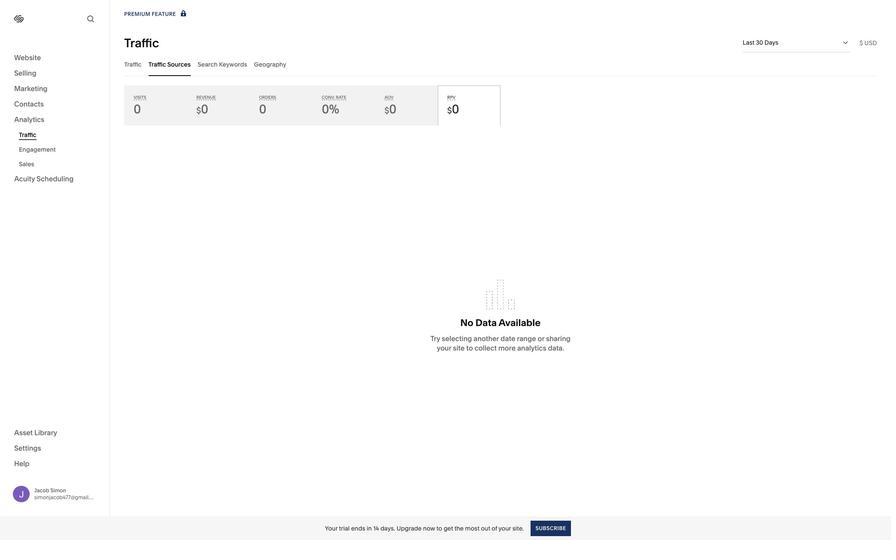 Task type: locate. For each thing, give the bounding box(es) containing it.
0 down revenue
[[201, 102, 209, 117]]

analytics
[[518, 344, 547, 352]]

collect
[[475, 344, 497, 352]]

1 $ 0 from the left
[[197, 102, 209, 117]]

$
[[860, 39, 864, 47], [197, 106, 201, 116], [385, 106, 390, 116], [448, 106, 452, 116]]

selecting
[[442, 334, 472, 343]]

engagement link
[[19, 142, 100, 157]]

0 vertical spatial your
[[437, 344, 452, 352]]

0 down visits
[[134, 102, 141, 117]]

to right site
[[467, 344, 473, 352]]

asset library
[[14, 429, 57, 437]]

1 vertical spatial your
[[499, 525, 511, 533]]

analytics
[[14, 115, 44, 124]]

geography button
[[254, 52, 287, 76]]

sales
[[19, 160, 34, 168]]

your right of in the bottom right of the page
[[499, 525, 511, 533]]

$ 0 for aov
[[385, 102, 397, 117]]

$ down aov at left top
[[385, 106, 390, 116]]

5 0 from the left
[[452, 102, 460, 117]]

traffic inside button
[[149, 60, 166, 68]]

$ for revenue
[[197, 106, 201, 116]]

no
[[461, 317, 474, 329]]

or
[[538, 334, 545, 343]]

0 horizontal spatial $ 0
[[197, 102, 209, 117]]

your
[[325, 525, 338, 533]]

$ 0
[[197, 102, 209, 117], [385, 102, 397, 117], [448, 102, 460, 117]]

marketing link
[[14, 84, 95, 94]]

trial
[[339, 525, 350, 533]]

3 $ 0 from the left
[[448, 102, 460, 117]]

2 $ 0 from the left
[[385, 102, 397, 117]]

try
[[431, 334, 441, 343]]

1 horizontal spatial $ 0
[[385, 102, 397, 117]]

0 for rpv
[[452, 102, 460, 117]]

to left get
[[437, 525, 443, 533]]

0 for revenue
[[201, 102, 209, 117]]

your down try on the bottom left of the page
[[437, 344, 452, 352]]

0 vertical spatial to
[[467, 344, 473, 352]]

0 down rpv in the right of the page
[[452, 102, 460, 117]]

scheduling
[[37, 175, 74, 183]]

traffic
[[124, 35, 159, 50], [124, 60, 142, 68], [149, 60, 166, 68], [19, 131, 36, 139]]

selling link
[[14, 68, 95, 79]]

simon
[[50, 488, 66, 494]]

$ 0 for revenue
[[197, 102, 209, 117]]

help
[[14, 459, 30, 468]]

contacts
[[14, 100, 44, 108]]

contacts link
[[14, 99, 95, 110]]

sharing
[[547, 334, 571, 343]]

your trial ends in 14 days. upgrade now to get the most out of your site.
[[325, 525, 524, 533]]

$ 0 down revenue
[[197, 102, 209, 117]]

0 horizontal spatial your
[[437, 344, 452, 352]]

search keywords
[[198, 60, 247, 68]]

$ usd
[[860, 39, 878, 47]]

available
[[499, 317, 541, 329]]

analytics link
[[14, 115, 95, 125]]

$ for aov
[[385, 106, 390, 116]]

$ down revenue
[[197, 106, 201, 116]]

settings link
[[14, 444, 95, 454]]

traffic left sources
[[149, 60, 166, 68]]

4 0 from the left
[[390, 102, 397, 117]]

subscribe
[[536, 525, 567, 532]]

data.
[[548, 344, 565, 352]]

more
[[499, 344, 516, 352]]

library
[[34, 429, 57, 437]]

14
[[374, 525, 379, 533]]

your
[[437, 344, 452, 352], [499, 525, 511, 533]]

acuity
[[14, 175, 35, 183]]

0 inside visits 0
[[134, 102, 141, 117]]

last 30 days
[[743, 39, 779, 46]]

1 0 from the left
[[134, 102, 141, 117]]

get
[[444, 525, 453, 533]]

2 0 from the left
[[201, 102, 209, 117]]

$ 0 for rpv
[[448, 102, 460, 117]]

last
[[743, 39, 755, 46]]

$ 0 down rpv in the right of the page
[[448, 102, 460, 117]]

0 down aov at left top
[[390, 102, 397, 117]]

jacob
[[34, 488, 49, 494]]

3 0 from the left
[[259, 102, 267, 117]]

website
[[14, 53, 41, 62]]

asset
[[14, 429, 33, 437]]

marketing
[[14, 84, 48, 93]]

conv. rate 0%
[[322, 95, 347, 117]]

1 horizontal spatial to
[[467, 344, 473, 352]]

try selecting another date range or sharing your site to collect more analytics data.
[[431, 334, 571, 352]]

to
[[467, 344, 473, 352], [437, 525, 443, 533]]

selling
[[14, 69, 36, 77]]

1 horizontal spatial your
[[499, 525, 511, 533]]

0 down 'orders'
[[259, 102, 267, 117]]

$ down rpv in the right of the page
[[448, 106, 452, 116]]

2 horizontal spatial $ 0
[[448, 102, 460, 117]]

upgrade
[[397, 525, 422, 533]]

tab list
[[124, 52, 878, 76]]

orders 0
[[259, 95, 276, 117]]

premium feature button
[[124, 9, 188, 19]]

rate
[[336, 95, 347, 100]]

0
[[134, 102, 141, 117], [201, 102, 209, 117], [259, 102, 267, 117], [390, 102, 397, 117], [452, 102, 460, 117]]

traffic button
[[124, 52, 142, 76]]

$ 0 down aov at left top
[[385, 102, 397, 117]]

1 vertical spatial to
[[437, 525, 443, 533]]

traffic sources
[[149, 60, 191, 68]]



Task type: vqa. For each thing, say whether or not it's contained in the screenshot.
TRY
yes



Task type: describe. For each thing, give the bounding box(es) containing it.
site.
[[513, 525, 524, 533]]

last 30 days button
[[743, 33, 851, 52]]

asset library link
[[14, 428, 95, 438]]

revenue
[[197, 95, 216, 100]]

0 horizontal spatial to
[[437, 525, 443, 533]]

0 inside orders 0
[[259, 102, 267, 117]]

data
[[476, 317, 497, 329]]

simonjacob477@gmail.com
[[34, 494, 101, 501]]

no data available
[[461, 317, 541, 329]]

range
[[517, 334, 537, 343]]

in
[[367, 525, 372, 533]]

$ left usd
[[860, 39, 864, 47]]

ends
[[351, 525, 366, 533]]

tab list containing traffic
[[124, 52, 878, 76]]

website link
[[14, 53, 95, 63]]

traffic up the traffic button
[[124, 35, 159, 50]]

sales link
[[19, 157, 100, 172]]

traffic link
[[19, 128, 100, 142]]

keywords
[[219, 60, 247, 68]]

engagement
[[19, 146, 56, 154]]

days
[[765, 39, 779, 46]]

date
[[501, 334, 516, 343]]

$ for rpv
[[448, 106, 452, 116]]

traffic down analytics
[[19, 131, 36, 139]]

sources
[[167, 60, 191, 68]]

premium feature
[[124, 11, 176, 17]]

now
[[423, 525, 435, 533]]

feature
[[152, 11, 176, 17]]

days.
[[381, 525, 396, 533]]

site
[[453, 344, 465, 352]]

acuity scheduling
[[14, 175, 74, 183]]

traffic sources button
[[149, 52, 191, 76]]

another
[[474, 334, 499, 343]]

conv.
[[322, 95, 335, 100]]

traffic up visits
[[124, 60, 142, 68]]

most
[[466, 525, 480, 533]]

the
[[455, 525, 464, 533]]

settings
[[14, 444, 41, 453]]

30
[[757, 39, 764, 46]]

visits
[[134, 95, 146, 100]]

your inside try selecting another date range or sharing your site to collect more analytics data.
[[437, 344, 452, 352]]

subscribe button
[[531, 521, 571, 536]]

of
[[492, 525, 498, 533]]

geography
[[254, 60, 287, 68]]

out
[[481, 525, 491, 533]]

to inside try selecting another date range or sharing your site to collect more analytics data.
[[467, 344, 473, 352]]

help link
[[14, 459, 30, 469]]

aov
[[385, 95, 394, 100]]

rpv
[[448, 95, 456, 100]]

acuity scheduling link
[[14, 174, 95, 184]]

jacob simon simonjacob477@gmail.com
[[34, 488, 101, 501]]

visits 0
[[134, 95, 146, 117]]

0 for aov
[[390, 102, 397, 117]]

0%
[[322, 102, 340, 117]]

usd
[[865, 39, 878, 47]]

search keywords button
[[198, 52, 247, 76]]

search
[[198, 60, 218, 68]]

premium
[[124, 11, 150, 17]]

orders
[[259, 95, 276, 100]]



